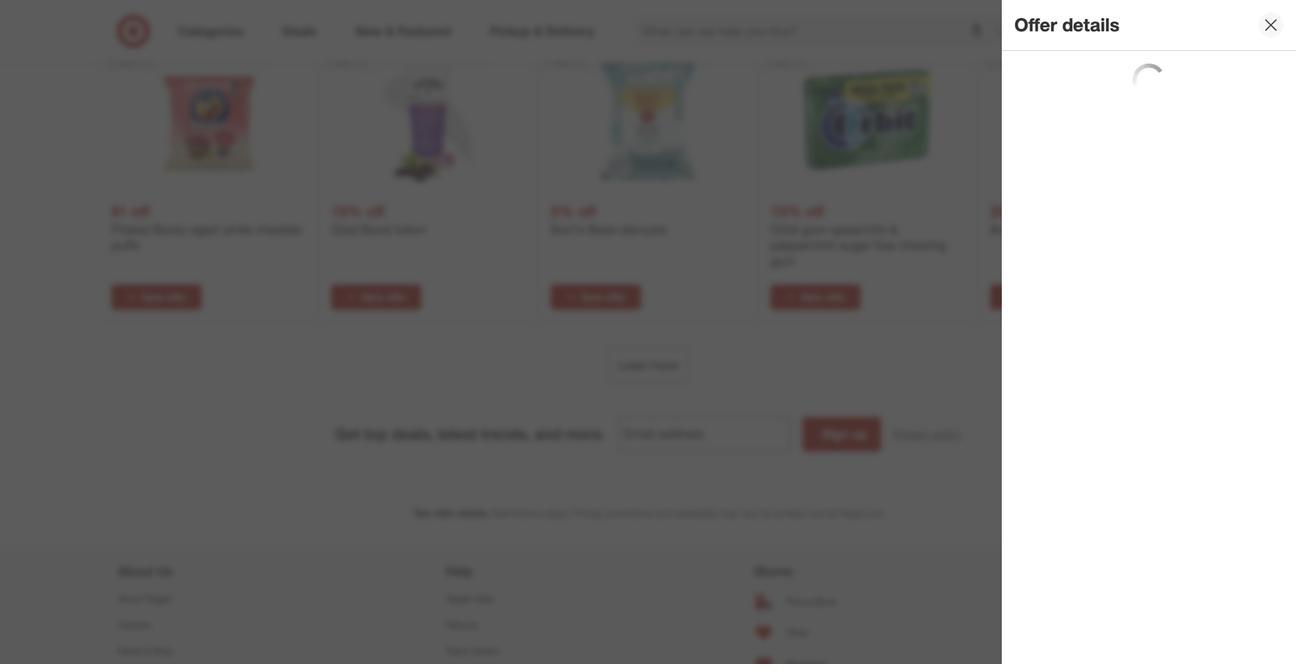 Task type: locate. For each thing, give the bounding box(es) containing it.
about up about target
[[118, 564, 153, 579]]

orders
[[470, 645, 499, 657]]

1 horizontal spatial 15%
[[770, 202, 801, 220]]

news
[[118, 645, 141, 657]]

$1
[[111, 202, 127, 220]]

target
[[146, 593, 171, 605], [445, 593, 471, 605]]

and left at
[[810, 508, 826, 519]]

off up peppermint
[[805, 202, 824, 220]]

search
[[988, 25, 1025, 40]]

privacy policy
[[893, 428, 961, 441]]

off up bees
[[577, 202, 596, 220]]

latest
[[438, 425, 477, 443]]

5%
[[551, 202, 573, 220]]

off inside the 15% off gold bond lotion
[[366, 202, 385, 220]]

1 vertical spatial &
[[144, 645, 150, 657]]

0 horizontal spatial help
[[445, 564, 473, 579]]

details
[[1062, 14, 1119, 36]]

15% inside 15% off orbit gum spearmint & peppermint sugar free chewing gum
[[770, 202, 801, 220]]

off inside 5% off burt's bees skincare
[[577, 202, 596, 220]]

load more
[[618, 358, 678, 373]]

15% up gold
[[331, 202, 362, 220]]

0 horizontal spatial and
[[534, 425, 561, 443]]

3 off from the left
[[577, 202, 596, 220]]

up
[[852, 427, 867, 442]]

help
[[445, 564, 473, 579], [474, 593, 493, 605]]

and left more.
[[534, 425, 561, 443]]

5% off burt's bees skincare
[[551, 202, 667, 237]]

15% inside the 15% off gold bond lotion
[[331, 202, 362, 220]]

find
[[786, 596, 804, 608]]

about for about us
[[118, 564, 153, 579]]

apply.
[[545, 508, 569, 519]]

save
[[142, 12, 163, 24], [362, 12, 383, 24], [581, 12, 603, 24], [801, 12, 822, 24], [1021, 12, 1042, 24], [142, 291, 163, 303], [362, 291, 383, 303], [581, 291, 603, 303], [801, 291, 822, 303]]

off inside '20% off bodyarmor sports drink'
[[1025, 202, 1044, 220]]

privacy
[[893, 428, 929, 441]]

1 horizontal spatial gum
[[802, 222, 827, 237]]

2 15% from the left
[[770, 202, 801, 220]]

get top deals, latest trends, and more.
[[335, 425, 605, 443]]

2 off from the left
[[366, 202, 385, 220]]

help up target help
[[445, 564, 473, 579]]

1 horizontal spatial help
[[474, 593, 493, 605]]

about
[[118, 564, 153, 579], [118, 593, 143, 605]]

15% off gold bond lotion
[[331, 202, 426, 237]]

2 about from the top
[[118, 593, 143, 605]]

target down the us
[[146, 593, 171, 605]]

save offer
[[142, 12, 187, 24], [362, 12, 407, 24], [581, 12, 626, 24], [801, 12, 846, 24], [1021, 12, 1065, 24], [142, 291, 187, 303], [362, 291, 407, 303], [581, 291, 626, 303], [801, 291, 846, 303]]

& up free
[[890, 222, 898, 237]]

gum
[[802, 222, 827, 237], [770, 253, 795, 269]]

None text field
[[618, 417, 790, 452]]

more
[[649, 358, 678, 373]]

$1 off pirates booty aged white cheddar puffs
[[111, 202, 302, 253]]

15% for 15% off orbit gum spearmint & peppermint sugar free chewing gum
[[770, 202, 801, 220]]

and left 'availability'
[[656, 508, 672, 519]]

0 horizontal spatial target
[[146, 593, 171, 605]]

off up the bodyarmor
[[1025, 202, 1044, 220]]

15% up "orbit"
[[770, 202, 801, 220]]

may
[[720, 508, 738, 519]]

returns link
[[445, 612, 545, 638]]

0 vertical spatial &
[[890, 222, 898, 237]]

1 vertical spatial gum
[[770, 253, 795, 269]]

top
[[364, 425, 387, 443]]

save offer button
[[111, 5, 202, 31], [331, 5, 421, 31], [551, 5, 641, 31], [770, 5, 861, 31], [990, 5, 1080, 31], [111, 285, 202, 310], [331, 285, 421, 310], [551, 285, 641, 310], [770, 285, 861, 310]]

news & blog
[[118, 645, 172, 657]]

us
[[157, 564, 173, 579]]

target up returns
[[445, 593, 471, 605]]

off for 15% off orbit gum spearmint & peppermint sugar free chewing gum
[[805, 202, 824, 220]]

1 vertical spatial help
[[474, 593, 493, 605]]

sports
[[1056, 222, 1092, 237]]

0 horizontal spatial gum
[[770, 253, 795, 269]]

off for 15% off gold bond lotion
[[366, 202, 385, 220]]

& inside 15% off orbit gum spearmint & peppermint sugar free chewing gum
[[890, 222, 898, 237]]

1 vertical spatial about
[[118, 593, 143, 605]]

15% for 15% off gold bond lotion
[[331, 202, 362, 220]]

off inside $1 off pirates booty aged white cheddar puffs
[[131, 202, 150, 220]]

a
[[806, 596, 811, 608]]

trends,
[[481, 425, 530, 443]]

store
[[814, 596, 836, 608]]

more.
[[565, 425, 605, 443]]

vary
[[741, 508, 758, 519]]

gum down peppermint
[[770, 253, 795, 269]]

gum up peppermint
[[802, 222, 827, 237]]

* see offer details. restrictions apply. pricing, promotions and availability may vary by location and at target.com
[[411, 506, 885, 519]]

stores
[[754, 564, 793, 579]]

1 off from the left
[[131, 202, 150, 220]]

target.com
[[839, 508, 885, 519]]

blog
[[153, 645, 172, 657]]

0 horizontal spatial &
[[144, 645, 150, 657]]

and
[[534, 425, 561, 443], [656, 508, 672, 519], [810, 508, 826, 519]]

0 horizontal spatial 15%
[[331, 202, 362, 220]]

offer inside * see offer details. restrictions apply. pricing, promotions and availability may vary by location and at target.com
[[434, 508, 455, 519]]

peppermint
[[770, 238, 836, 253]]

&
[[890, 222, 898, 237], [144, 645, 150, 657]]

find a store link
[[754, 586, 851, 618]]

0 vertical spatial about
[[118, 564, 153, 579]]

20% off bodyarmor sports drink
[[990, 202, 1124, 237]]

5 off from the left
[[1025, 202, 1044, 220]]

offer details
[[1014, 14, 1119, 36]]

see
[[415, 508, 431, 519]]

about up careers
[[118, 593, 143, 605]]

careers link
[[118, 612, 236, 638]]

bees
[[588, 222, 617, 237]]

orbit
[[770, 222, 798, 237]]

off up pirates on the top
[[131, 202, 150, 220]]

burt's
[[551, 222, 585, 237]]

off
[[131, 202, 150, 220], [366, 202, 385, 220], [577, 202, 596, 220], [805, 202, 824, 220], [1025, 202, 1044, 220]]

15%
[[331, 202, 362, 220], [770, 202, 801, 220]]

2 horizontal spatial and
[[810, 508, 826, 519]]

cheddar
[[256, 222, 302, 237]]

sign up
[[822, 427, 867, 442]]

off up bond
[[366, 202, 385, 220]]

white
[[222, 222, 252, 237]]

& left blog at the bottom left of the page
[[144, 645, 150, 657]]

1 horizontal spatial &
[[890, 222, 898, 237]]

1 horizontal spatial and
[[656, 508, 672, 519]]

help up "returns" link
[[474, 593, 493, 605]]

4 off from the left
[[805, 202, 824, 220]]

offer
[[166, 12, 187, 24], [386, 12, 407, 24], [605, 12, 626, 24], [825, 12, 846, 24], [1045, 12, 1065, 24], [166, 291, 187, 303], [386, 291, 407, 303], [605, 291, 626, 303], [825, 291, 846, 303], [434, 508, 455, 519]]

1 horizontal spatial target
[[445, 593, 471, 605]]

1 about from the top
[[118, 564, 153, 579]]

1 15% from the left
[[331, 202, 362, 220]]

booty
[[153, 222, 187, 237]]

careers
[[118, 619, 151, 631]]

gold
[[331, 222, 358, 237]]

off inside 15% off orbit gum spearmint & peppermint sugar free chewing gum
[[805, 202, 824, 220]]



Task type: vqa. For each thing, say whether or not it's contained in the screenshot.
About Target
yes



Task type: describe. For each thing, give the bounding box(es) containing it.
restrictions
[[492, 508, 542, 519]]

skincare
[[620, 222, 667, 237]]

details.
[[457, 508, 490, 519]]

privacy policy link
[[893, 427, 961, 442]]

sugar
[[839, 238, 871, 253]]

about target link
[[118, 586, 236, 612]]

search button
[[988, 14, 1025, 52]]

spearmint
[[830, 222, 887, 237]]

about target
[[118, 593, 171, 605]]

at
[[828, 508, 836, 519]]

pricing,
[[572, 508, 603, 519]]

*
[[411, 506, 415, 515]]

2 target from the left
[[445, 593, 471, 605]]

pirates
[[111, 222, 150, 237]]

get
[[335, 425, 360, 443]]

free
[[874, 238, 896, 253]]

track orders link
[[445, 638, 545, 664]]

drink
[[1096, 222, 1124, 237]]

0 vertical spatial gum
[[802, 222, 827, 237]]

off for $1 off pirates booty aged white cheddar puffs
[[131, 202, 150, 220]]

off for 5% off burt's bees skincare
[[577, 202, 596, 220]]

20%
[[990, 202, 1021, 220]]

promotions
[[606, 508, 653, 519]]

1 target from the left
[[146, 593, 171, 605]]

location
[[774, 508, 807, 519]]

target help
[[445, 593, 493, 605]]

What can we help you find? suggestions appear below search field
[[633, 14, 999, 49]]

offer details dialog
[[1002, 0, 1296, 664]]

returns
[[445, 619, 478, 631]]

bodyarmor
[[990, 222, 1053, 237]]

clinic
[[786, 627, 809, 639]]

about us
[[118, 564, 173, 579]]

about for about target
[[118, 593, 143, 605]]

chewing
[[899, 238, 946, 253]]

clinic link
[[754, 618, 851, 649]]

track
[[445, 645, 467, 657]]

15% off orbit gum spearmint & peppermint sugar free chewing gum
[[770, 202, 946, 269]]

target help link
[[445, 586, 545, 612]]

load
[[618, 358, 646, 373]]

0 vertical spatial help
[[445, 564, 473, 579]]

availability
[[674, 508, 718, 519]]

sign
[[822, 427, 849, 442]]

offer
[[1014, 14, 1057, 36]]

bond
[[362, 222, 392, 237]]

aged
[[190, 222, 219, 237]]

by
[[761, 508, 771, 519]]

off for 20% off bodyarmor sports drink
[[1025, 202, 1044, 220]]

deals,
[[392, 425, 433, 443]]

sign up button
[[802, 417, 881, 452]]

lotion
[[395, 222, 426, 237]]

news & blog link
[[118, 638, 236, 664]]

track orders
[[445, 645, 499, 657]]

policy
[[932, 428, 961, 441]]

find a store
[[786, 596, 836, 608]]

load more button
[[608, 348, 688, 383]]

puffs
[[111, 238, 139, 253]]



